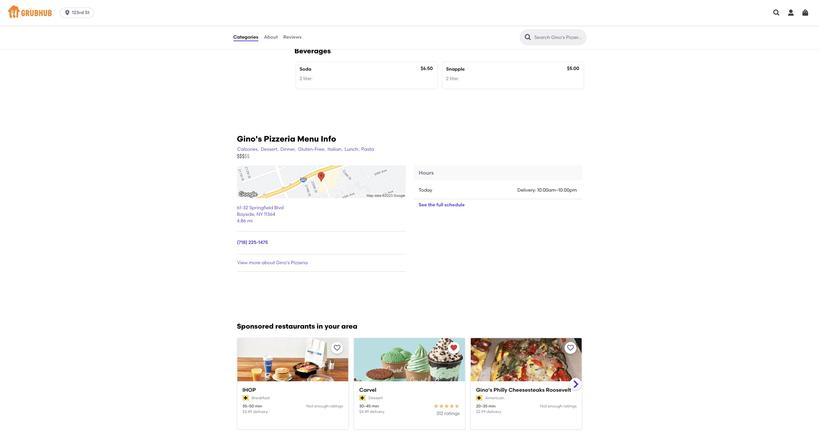 Task type: vqa. For each thing, say whether or not it's contained in the screenshot.
$6.50
yes



Task type: locate. For each thing, give the bounding box(es) containing it.
min down the dessert
[[372, 404, 379, 409]]

min inside 20–35 min $2.99 delivery
[[489, 404, 496, 409]]

2 for soda
[[300, 76, 303, 81]]

2 horizontal spatial min
[[489, 404, 496, 409]]

2 liter.
[[300, 76, 313, 81], [447, 76, 459, 81]]

1 horizontal spatial 2 liter.
[[447, 76, 459, 81]]

roosevelt
[[546, 387, 572, 393]]

min down 'american'
[[489, 404, 496, 409]]

search icon image
[[524, 33, 532, 41]]

1 horizontal spatial min
[[372, 404, 379, 409]]

2 min from the left
[[372, 404, 379, 409]]

Search Gino's Pizzeria  search field
[[534, 34, 584, 41]]

delivery right the $3.49
[[253, 410, 268, 414]]

dessert
[[369, 396, 383, 400]]

1 save this restaurant button from the left
[[331, 342, 343, 354]]

sponsored restaurants in your area
[[237, 322, 358, 331]]

liter. for snapple
[[450, 76, 459, 81]]

ihop
[[243, 387, 256, 393]]

min
[[255, 404, 262, 409], [372, 404, 379, 409], [489, 404, 496, 409]]

area
[[342, 322, 358, 331]]

pizzeria
[[264, 134, 296, 144], [291, 260, 308, 266]]

1 2 from the left
[[300, 76, 303, 81]]

$5.00
[[568, 66, 580, 71]]

enough
[[315, 404, 329, 409], [548, 404, 563, 409]]

save this restaurant image
[[567, 344, 575, 352]]

1 not from the left
[[307, 404, 314, 409]]

0 horizontal spatial enough
[[315, 404, 329, 409]]

1 horizontal spatial enough
[[548, 404, 563, 409]]

subscription pass image up 35–50
[[243, 396, 249, 401]]

312
[[437, 411, 444, 417]]

1 horizontal spatial liter.
[[450, 76, 459, 81]]

123rd
[[72, 10, 84, 15]]

3 delivery from the left
[[487, 410, 502, 414]]

2 not enough ratings from the left
[[541, 404, 577, 409]]

more
[[249, 260, 261, 266]]

1 horizontal spatial 2
[[447, 76, 449, 81]]

2 enough from the left
[[548, 404, 563, 409]]

pasta
[[362, 146, 374, 152]]

gino's
[[237, 134, 262, 144], [276, 260, 290, 266], [477, 387, 493, 393]]

225-
[[249, 240, 258, 246]]

svg image left 123rd
[[64, 9, 71, 16]]

not enough ratings
[[307, 404, 343, 409], [541, 404, 577, 409]]

save this restaurant button
[[331, 342, 343, 354], [565, 342, 577, 354]]

cheesesteaks
[[509, 387, 545, 393]]

delivery
[[253, 410, 268, 414], [370, 410, 385, 414], [487, 410, 502, 414]]

2 not from the left
[[541, 404, 547, 409]]

1 horizontal spatial not
[[541, 404, 547, 409]]

ratings right 312
[[445, 411, 460, 417]]

30–45 min $4.49 delivery
[[360, 404, 385, 414]]

2 horizontal spatial delivery
[[487, 410, 502, 414]]

not
[[307, 404, 314, 409], [541, 404, 547, 409]]

35–50 min $3.49 delivery
[[243, 404, 268, 414]]

subscription pass image for gino's philly cheesesteaks roosevelt
[[477, 396, 483, 401]]

subscription pass image
[[243, 396, 249, 401], [477, 396, 483, 401]]

123rd st
[[72, 10, 90, 15]]

carvel logo image
[[354, 338, 465, 393]]

gino's up 'american'
[[477, 387, 493, 393]]

delivery for gino's philly cheesesteaks roosevelt
[[487, 410, 502, 414]]

subscription pass image up 20–35
[[477, 396, 483, 401]]

not enough ratings for gino's philly cheesesteaks roosevelt
[[541, 404, 577, 409]]

delivery for ihop
[[253, 410, 268, 414]]

sponsored
[[237, 322, 274, 331]]

0 horizontal spatial 2
[[300, 76, 303, 81]]

2 liter. down soda
[[300, 76, 313, 81]]

gino's for gino's philly cheesesteaks roosevelt
[[477, 387, 493, 393]]

$$$$$
[[237, 153, 250, 159]]

0 horizontal spatial svg image
[[64, 9, 71, 16]]

$3.49
[[243, 410, 252, 414]]

2 subscription pass image from the left
[[477, 396, 483, 401]]

american
[[486, 396, 504, 400]]

0 horizontal spatial 2 liter.
[[300, 76, 313, 81]]

ratings left 30–45
[[330, 404, 343, 409]]

see
[[419, 202, 427, 208]]

1 horizontal spatial not enough ratings
[[541, 404, 577, 409]]

not down the roosevelt on the bottom
[[541, 404, 547, 409]]

2 2 liter. from the left
[[447, 76, 459, 81]]

schedule
[[445, 202, 465, 208]]

0 horizontal spatial ratings
[[330, 404, 343, 409]]

1 horizontal spatial gino's
[[276, 260, 290, 266]]

in
[[317, 322, 323, 331]]

0 horizontal spatial subscription pass image
[[243, 396, 249, 401]]

min for carvel
[[372, 404, 379, 409]]

delivery inside 20–35 min $2.99 delivery
[[487, 410, 502, 414]]

3 min from the left
[[489, 404, 496, 409]]

view
[[237, 260, 248, 266]]

liter. down soda
[[304, 76, 313, 81]]

0 horizontal spatial save this restaurant button
[[331, 342, 343, 354]]

restaurants
[[276, 322, 315, 331]]

32
[[243, 205, 248, 211]]

pizzeria right 'about'
[[291, 260, 308, 266]]

your
[[325, 322, 340, 331]]

min inside 35–50 min $3.49 delivery
[[255, 404, 262, 409]]

dessert,
[[261, 146, 279, 152]]

123rd st button
[[60, 8, 96, 18]]

2 liter. from the left
[[450, 76, 459, 81]]

see the full schedule
[[419, 202, 465, 208]]

main navigation navigation
[[0, 0, 820, 26]]

1 delivery from the left
[[253, 410, 268, 414]]

0 vertical spatial gino's
[[237, 134, 262, 144]]

2 delivery from the left
[[370, 410, 385, 414]]

1 subscription pass image from the left
[[243, 396, 249, 401]]

the
[[428, 202, 436, 208]]

min for ihop
[[255, 404, 262, 409]]

1 min from the left
[[255, 404, 262, 409]]

0 horizontal spatial gino's
[[237, 134, 262, 144]]

not for ihop
[[307, 404, 314, 409]]

pizzeria up dinner,
[[264, 134, 296, 144]]

1 enough from the left
[[315, 404, 329, 409]]

save this restaurant button for ihop
[[331, 342, 343, 354]]

breakfast
[[252, 396, 270, 400]]

today
[[419, 188, 433, 193]]

not down ihop link
[[307, 404, 314, 409]]

0 horizontal spatial not enough ratings
[[307, 404, 343, 409]]

view more about gino's pizzeria
[[237, 260, 308, 266]]

20–35
[[477, 404, 488, 409]]

categories
[[234, 34, 259, 40]]

0 horizontal spatial min
[[255, 404, 262, 409]]

saved restaurant image
[[450, 344, 458, 352]]

full
[[437, 202, 444, 208]]

gino's right 'about'
[[276, 260, 290, 266]]

1 2 liter. from the left
[[300, 76, 313, 81]]

springfield
[[250, 205, 273, 211]]

1475
[[258, 240, 268, 246]]

liter. down snapple
[[450, 76, 459, 81]]

(718) 225-1475
[[237, 240, 268, 246]]

2 vertical spatial gino's
[[477, 387, 493, 393]]

2 horizontal spatial gino's
[[477, 387, 493, 393]]

ihop link
[[243, 387, 343, 394]]

0 horizontal spatial liter.
[[304, 76, 313, 81]]

svg image
[[773, 9, 781, 17], [802, 9, 810, 17], [64, 9, 71, 16]]

ratings for gino's philly cheesesteaks roosevelt
[[564, 404, 577, 409]]

1 horizontal spatial delivery
[[370, 410, 385, 414]]

0 horizontal spatial not
[[307, 404, 314, 409]]

2 down soda
[[300, 76, 303, 81]]

2 horizontal spatial ratings
[[564, 404, 577, 409]]

reviews
[[284, 34, 302, 40]]

(718) 225-1475 button
[[237, 240, 268, 246]]

star icon image
[[434, 404, 439, 409], [439, 404, 444, 409], [444, 404, 450, 409], [450, 404, 455, 409], [455, 404, 460, 409], [455, 404, 460, 409]]

2 down snapple
[[447, 76, 449, 81]]

gino's philly cheesesteaks roosevelt logo image
[[471, 338, 582, 393]]

svg image left svg image on the top right of page
[[773, 9, 781, 17]]

delivery right the $2.99
[[487, 410, 502, 414]]

1 vertical spatial gino's
[[276, 260, 290, 266]]

2 liter. for soda
[[300, 76, 313, 81]]

0 horizontal spatial delivery
[[253, 410, 268, 414]]

delivery inside 35–50 min $3.49 delivery
[[253, 410, 268, 414]]

312 ratings
[[437, 411, 460, 417]]

2 2 from the left
[[447, 76, 449, 81]]

ratings down the roosevelt on the bottom
[[564, 404, 577, 409]]

delivery right $4.49
[[370, 410, 385, 414]]

1 horizontal spatial subscription pass image
[[477, 396, 483, 401]]

2 liter. down snapple
[[447, 76, 459, 81]]

gino's up calzones,
[[237, 134, 262, 144]]

1 liter. from the left
[[304, 76, 313, 81]]

1 not enough ratings from the left
[[307, 404, 343, 409]]

liter. for soda
[[304, 76, 313, 81]]

min down "breakfast"
[[255, 404, 262, 409]]

svg image right svg image on the top right of page
[[802, 9, 810, 17]]

liter.
[[304, 76, 313, 81], [450, 76, 459, 81]]

1 horizontal spatial save this restaurant button
[[565, 342, 577, 354]]

not for gino's philly cheesesteaks roosevelt
[[541, 404, 547, 409]]

2 save this restaurant button from the left
[[565, 342, 577, 354]]

min inside 30–45 min $4.49 delivery
[[372, 404, 379, 409]]

delivery inside 30–45 min $4.49 delivery
[[370, 410, 385, 414]]

2
[[300, 76, 303, 81], [447, 76, 449, 81]]



Task type: describe. For each thing, give the bounding box(es) containing it.
dessert, button
[[261, 146, 279, 153]]

gino's pizzeria  menu info
[[237, 134, 336, 144]]

subscription pass image for ihop
[[243, 396, 249, 401]]

$4.49
[[360, 410, 369, 414]]

min for gino's philly cheesesteaks roosevelt
[[489, 404, 496, 409]]

4.86
[[237, 218, 246, 224]]

about
[[264, 34, 278, 40]]

enough for ihop
[[315, 404, 329, 409]]

dinner,
[[281, 146, 296, 152]]

gluten-free, button
[[298, 146, 326, 153]]

hours
[[419, 170, 434, 176]]

ihop logo image
[[237, 338, 348, 393]]

,
[[254, 212, 256, 217]]

calzones,
[[237, 146, 259, 152]]

dinner, button
[[280, 146, 296, 153]]

enough for gino's philly cheesesteaks roosevelt
[[548, 404, 563, 409]]

cannoli image
[[535, 0, 584, 33]]

reviews button
[[283, 26, 302, 49]]

beverages
[[295, 47, 331, 55]]

snapple
[[447, 67, 465, 72]]

gino's philly cheesesteaks roosevelt
[[477, 387, 572, 393]]

pasta button
[[361, 146, 375, 153]]

see the full schedule button
[[414, 199, 470, 211]]

info
[[321, 134, 336, 144]]

$6.50
[[421, 66, 433, 71]]

(718)
[[237, 240, 248, 246]]

free,
[[315, 146, 326, 152]]

gluten-
[[298, 146, 315, 152]]

carvel
[[360, 387, 377, 393]]

about
[[262, 260, 275, 266]]

st
[[85, 10, 90, 15]]

calzones, dessert, dinner, gluten-free, italian, lunch, pasta
[[237, 146, 374, 152]]

35–50
[[243, 404, 254, 409]]

italian,
[[328, 146, 343, 152]]

svg image inside 123rd st button
[[64, 9, 71, 16]]

2 horizontal spatial svg image
[[802, 9, 810, 17]]

1 horizontal spatial svg image
[[773, 9, 781, 17]]

ratings for ihop
[[330, 404, 343, 409]]

subscription pass image
[[360, 396, 366, 401]]

save this restaurant button for gino's philly cheesesteaks roosevelt
[[565, 342, 577, 354]]

10:00am–10:00pm
[[538, 188, 577, 193]]

save this restaurant image
[[333, 344, 341, 352]]

categories button
[[233, 26, 259, 49]]

1 vertical spatial pizzeria
[[291, 260, 308, 266]]

delivery: 10:00am–10:00pm
[[518, 188, 577, 193]]

30–45
[[360, 404, 371, 409]]

1 horizontal spatial ratings
[[445, 411, 460, 417]]

lunch, button
[[345, 146, 360, 153]]

about button
[[264, 26, 278, 49]]

philly
[[494, 387, 508, 393]]

2 for snapple
[[447, 76, 449, 81]]

ny
[[257, 212, 263, 217]]

20–35 min $2.99 delivery
[[477, 404, 502, 414]]

gino's for gino's pizzeria  menu info
[[237, 134, 262, 144]]

gino's philly cheesesteaks roosevelt link
[[477, 387, 577, 394]]

61-
[[237, 205, 243, 211]]

saved restaurant button
[[448, 342, 460, 354]]

61-32 springfield blvd bayside , ny 11364 4.86 mi
[[237, 205, 284, 224]]

carvel link
[[360, 387, 460, 394]]

0 vertical spatial pizzeria
[[264, 134, 296, 144]]

italian, button
[[327, 146, 343, 153]]

$$$
[[237, 153, 245, 159]]

lunch,
[[345, 146, 360, 152]]

menu
[[298, 134, 319, 144]]

delivery for carvel
[[370, 410, 385, 414]]

soda
[[300, 67, 312, 72]]

11364
[[264, 212, 276, 217]]

svg image
[[788, 9, 796, 17]]

blvd
[[274, 205, 284, 211]]

$2.99
[[477, 410, 486, 414]]

delivery:
[[518, 188, 537, 193]]

mi
[[247, 218, 253, 224]]

calzones, button
[[237, 146, 259, 153]]

2 liter. for snapple
[[447, 76, 459, 81]]

bayside
[[237, 212, 254, 217]]

not enough ratings for ihop
[[307, 404, 343, 409]]



